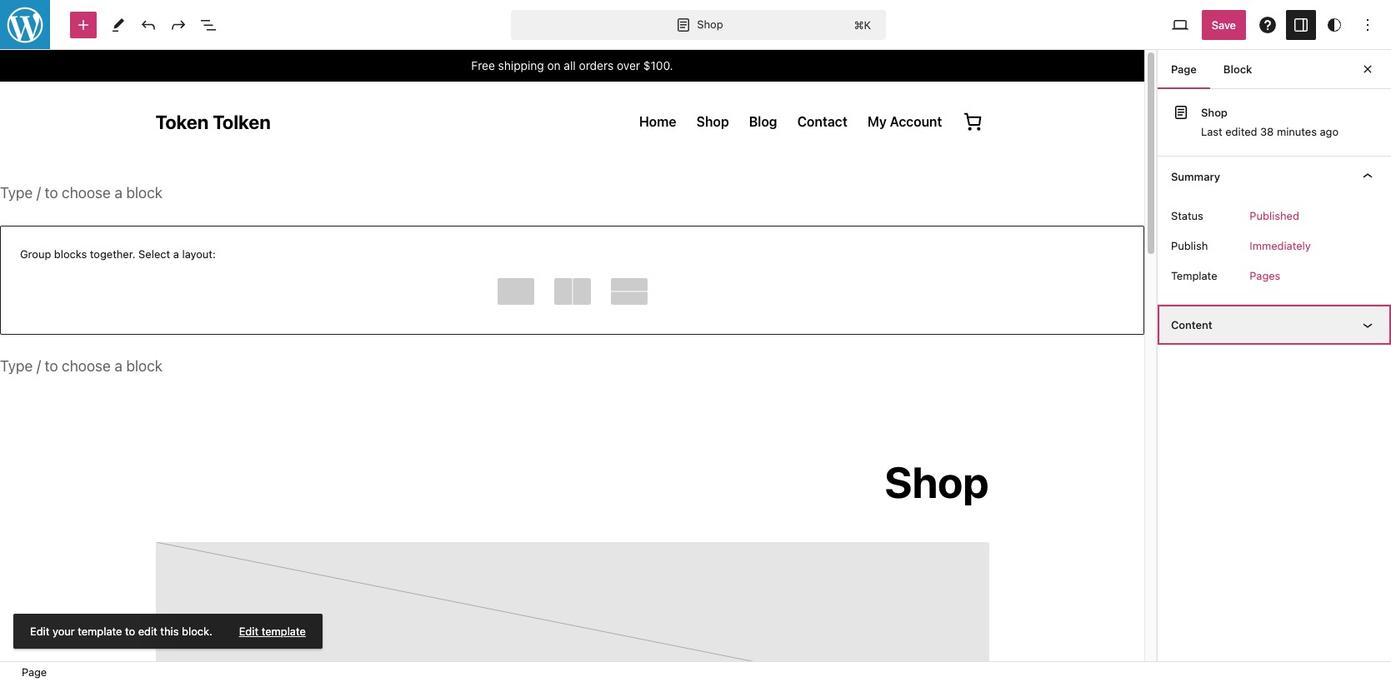 Task type: describe. For each thing, give the bounding box(es) containing it.
styles image
[[1325, 15, 1345, 35]]

pages button
[[1240, 261, 1291, 291]]

block.
[[182, 625, 212, 638]]

save
[[1212, 18, 1236, 31]]

summary
[[1171, 170, 1220, 183]]

published button
[[1240, 201, 1309, 231]]

your
[[52, 625, 75, 638]]

page button
[[1158, 49, 1210, 89]]

edit your template to edit this block.
[[30, 625, 212, 638]]

site icon image
[[0, 0, 52, 51]]

edit for edit your template to edit this block.
[[30, 625, 49, 638]]

edit for edit template
[[239, 625, 258, 638]]

immediately
[[1250, 239, 1311, 252]]

redo image
[[168, 15, 188, 35]]

⌘k
[[854, 18, 871, 31]]

undo image
[[138, 15, 158, 35]]

edit
[[138, 625, 157, 638]]

ago
[[1320, 125, 1339, 138]]

template inside button
[[261, 625, 306, 638]]

page inside button
[[1171, 63, 1197, 76]]

settings image
[[1291, 15, 1311, 35]]

immediately button
[[1240, 231, 1321, 261]]

block button
[[1210, 49, 1266, 89]]

options image
[[1358, 15, 1378, 35]]

toggle block inserter image
[[73, 15, 93, 35]]

tools image
[[108, 15, 128, 35]]

status
[[1171, 209, 1204, 222]]

shop for shop last edited 38 minutes ago
[[1201, 106, 1228, 119]]

38
[[1260, 125, 1274, 138]]

template
[[1171, 269, 1217, 282]]

pages
[[1250, 269, 1281, 282]]



Task type: vqa. For each thing, say whether or not it's contained in the screenshot.
Styles image
yes



Task type: locate. For each thing, give the bounding box(es) containing it.
view image
[[1170, 15, 1190, 35]]

0 horizontal spatial template
[[78, 625, 122, 638]]

last
[[1201, 125, 1223, 138]]

edit inside button
[[239, 625, 258, 638]]

2 edit from the left
[[239, 625, 258, 638]]

close settings image
[[1358, 59, 1378, 79]]

page
[[1171, 63, 1197, 76], [22, 666, 47, 679]]

1 horizontal spatial template
[[261, 625, 306, 638]]

shop last edited 38 minutes ago
[[1201, 106, 1339, 138]]

save button
[[1202, 10, 1246, 40]]

template
[[78, 625, 122, 638], [261, 625, 306, 638]]

1 horizontal spatial shop
[[1201, 106, 1228, 119]]

1 vertical spatial page
[[22, 666, 47, 679]]

1 horizontal spatial edit
[[239, 625, 258, 638]]

0 vertical spatial shop
[[697, 17, 723, 31]]

summary button
[[1158, 156, 1391, 196]]

editor top bar region
[[0, 0, 1391, 50]]

shop
[[697, 17, 723, 31], [1201, 106, 1228, 119]]

0 horizontal spatial page
[[22, 666, 47, 679]]

shop for shop
[[697, 17, 723, 31]]

shop inside editor top bar region
[[697, 17, 723, 31]]

this
[[160, 625, 179, 638]]

2 template from the left
[[261, 625, 306, 638]]

edit template
[[239, 625, 306, 638]]

publish
[[1171, 239, 1208, 252]]

edited
[[1226, 125, 1257, 138]]

block
[[1224, 63, 1252, 76]]

shop inside shop last edited 38 minutes ago
[[1201, 106, 1228, 119]]

1 horizontal spatial page
[[1171, 63, 1197, 76]]

content
[[1171, 318, 1213, 331]]

to
[[125, 625, 135, 638]]

1 edit from the left
[[30, 625, 49, 638]]

0 horizontal spatial shop
[[697, 17, 723, 31]]

1 vertical spatial shop
[[1201, 106, 1228, 119]]

published
[[1250, 209, 1299, 222]]

minutes
[[1277, 125, 1317, 138]]

list view image
[[198, 15, 218, 35]]

help image
[[1258, 15, 1278, 35]]

1 template from the left
[[78, 625, 122, 638]]

edit right block.
[[239, 625, 258, 638]]

0 vertical spatial page
[[1171, 63, 1197, 76]]

0 horizontal spatial edit
[[30, 625, 49, 638]]

edit
[[30, 625, 49, 638], [239, 625, 258, 638]]

edit left the "your"
[[30, 625, 49, 638]]

content button
[[1158, 305, 1391, 345]]

edit template button
[[239, 624, 306, 639]]



